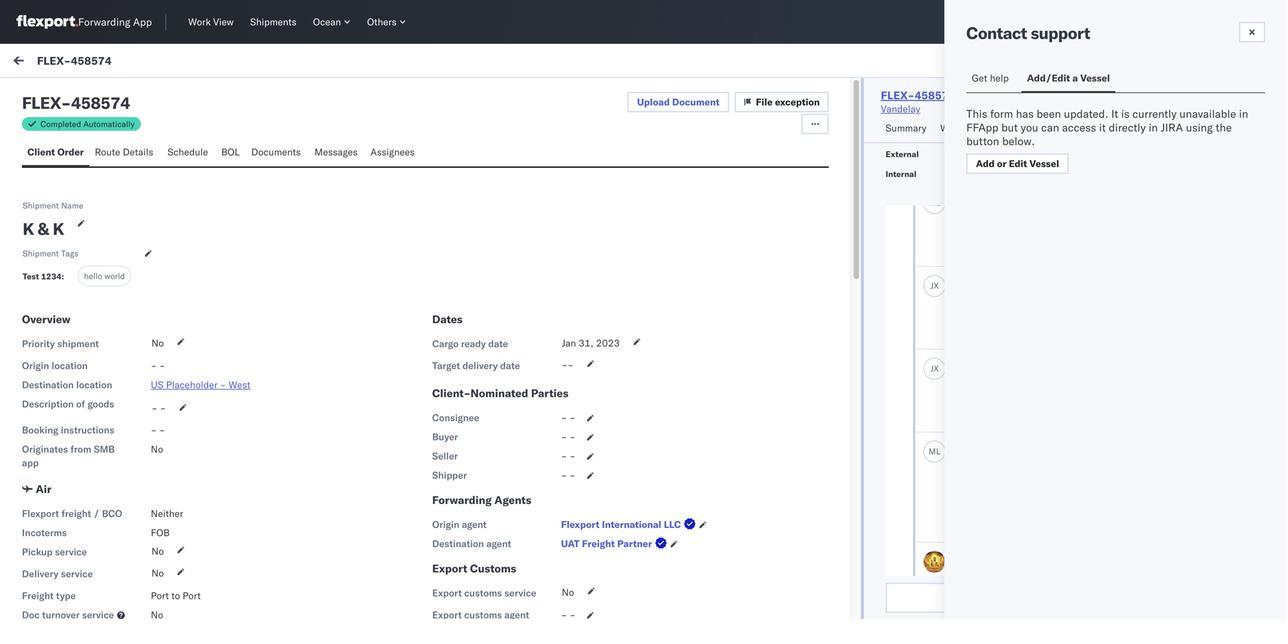 Task type: describe. For each thing, give the bounding box(es) containing it.
documents for the right the 'documents' button
[[1116, 122, 1166, 134]]

shipment for 2 on shipment
[[1002, 169, 1037, 179]]

4 resize handle column header from the left
[[1122, 115, 1138, 259]]

assignees button
[[365, 140, 423, 167]]

forwarding app
[[78, 15, 152, 28]]

air
[[36, 483, 51, 497]]

test 1234 :
[[23, 272, 64, 282]]

pickup
[[22, 547, 53, 559]]

all button for 66
[[948, 146, 973, 163]]

details
[[123, 146, 153, 158]]

--
[[562, 359, 574, 371]]

export for export customs service
[[432, 588, 462, 600]]

uat
[[561, 538, 580, 550]]

2023
[[596, 337, 620, 349]]

uat freight partner
[[561, 538, 652, 550]]

0 vertical spatial messages
[[1180, 122, 1225, 134]]

international
[[602, 519, 662, 531]]

get
[[972, 72, 988, 84]]

bol button
[[216, 140, 246, 167]]

destination location
[[22, 379, 112, 391]]

0 horizontal spatial messages button
[[309, 140, 365, 167]]

0 vertical spatial completed
[[1035, 90, 1076, 100]]

no for export customs service
[[562, 587, 575, 599]]

add/edit a vessel
[[1028, 72, 1111, 84]]

1 horizontal spatial client
[[910, 119, 932, 129]]

route for route
[[1043, 122, 1069, 134]]

support
[[1031, 23, 1091, 43]]

flex-458574 link
[[881, 88, 956, 102]]

fob
[[151, 527, 170, 539]]

customs
[[470, 562, 517, 576]]

flexport international llc link
[[561, 518, 699, 532]]

flexport for flexport international llc
[[561, 519, 600, 531]]

0 vertical spatial flex-458574
[[37, 54, 112, 67]]

description of goods
[[22, 398, 114, 410]]

export for export customs
[[432, 562, 468, 576]]

0 horizontal spatial documents button
[[246, 140, 309, 167]]

seller
[[432, 451, 458, 463]]

dates
[[432, 313, 463, 326]]

2 k from the left
[[53, 219, 64, 239]]

shipment name
[[23, 201, 83, 211]]

actions
[[1145, 119, 1174, 129]]

/
[[94, 508, 100, 520]]

service for delivery service
[[61, 569, 93, 581]]

us placeholder - west
[[151, 379, 251, 391]]

date for target delivery date
[[500, 360, 520, 372]]

0 horizontal spatial messages
[[315, 146, 358, 158]]

import work
[[102, 56, 156, 68]]

0 vertical spatial flex-
[[37, 54, 71, 67]]

client for the right client order button
[[976, 122, 1002, 134]]

- - for description of goods
[[152, 403, 166, 415]]

0 vertical spatial vandelay
[[881, 103, 921, 115]]

1 j from the top
[[931, 281, 934, 291]]

origin location
[[22, 360, 88, 372]]

0 hashtag
[[1055, 169, 1092, 179]]

parties
[[531, 387, 569, 401]]

client order for leftmost client order button
[[27, 146, 84, 158]]

tao
[[137, 148, 153, 160]]

origin agent
[[432, 519, 487, 531]]

1 x from the top
[[934, 281, 939, 291]]

originates from smb app
[[22, 444, 115, 469]]

forwarding for forwarding app
[[78, 15, 130, 28]]

updated.
[[1065, 107, 1109, 121]]

no for priority shipment
[[152, 337, 164, 349]]

1 vertical spatial completed automatically
[[40, 119, 135, 129]]

placeholder
[[166, 379, 218, 391]]

all for 2 on shipment
[[955, 169, 966, 179]]

1 vertical spatial vandelay
[[909, 159, 949, 171]]

incoterms
[[22, 527, 67, 539]]

2
[[983, 169, 988, 179]]

target
[[432, 360, 460, 372]]

- - for seller
[[561, 451, 576, 463]]

458574 up message
[[71, 93, 130, 113]]

exception
[[775, 96, 820, 108]]

agent for destination agent
[[487, 538, 512, 550]]

but you can access it directly in jira using the button below.
[[967, 121, 1233, 148]]

flex - 458574
[[22, 93, 130, 113]]

the
[[1216, 121, 1233, 134]]

2 vertical spatial service
[[505, 588, 537, 600]]

1234
[[41, 272, 62, 282]]

freight
[[62, 508, 91, 520]]

vessel inside add/edit a vessel button
[[1081, 72, 1111, 84]]

2 m from the top
[[929, 447, 937, 457]]

1 resize handle column header from the left
[[62, 115, 79, 259]]

test
[[23, 272, 39, 282]]

upload document
[[638, 96, 720, 108]]

flex- 458574
[[674, 159, 738, 171]]

below.
[[1003, 134, 1036, 148]]

add/edit
[[1028, 72, 1071, 84]]

service for pickup service
[[55, 547, 87, 559]]

2 resize handle column header from the left
[[651, 115, 667, 259]]

message
[[113, 119, 146, 129]]

2 j from the top
[[931, 364, 934, 374]]

1 vertical spatial flex-
[[881, 88, 915, 102]]

external for external (0)
[[22, 87, 61, 99]]

date for cargo ready date
[[489, 338, 508, 350]]

target delivery date
[[432, 360, 520, 372]]

0 horizontal spatial automatically
[[83, 119, 135, 129]]

smb
[[94, 444, 115, 456]]

assignees
[[371, 146, 415, 158]]

of
[[76, 398, 85, 410]]

route details button
[[89, 140, 162, 167]]

forwarding for forwarding agents
[[432, 494, 492, 507]]

work for work view
[[188, 16, 211, 28]]

client-nominated parties
[[432, 387, 569, 401]]

internal for internal
[[886, 169, 917, 179]]

is
[[1122, 107, 1130, 121]]

hello world
[[84, 271, 125, 282]]

work button
[[935, 116, 970, 143]]

ocean
[[313, 16, 341, 28]]

partner
[[618, 538, 652, 550]]

458574 down document
[[702, 159, 738, 171]]

1 horizontal spatial client order button
[[970, 116, 1038, 143]]

unavailable
[[1180, 107, 1237, 121]]

type
[[56, 590, 76, 602]]

description
[[22, 398, 74, 410]]

hello
[[84, 271, 102, 282]]

world
[[104, 271, 125, 282]]

all for 66 on shipment
[[955, 149, 966, 159]]

been
[[1037, 107, 1062, 121]]

import
[[102, 56, 131, 68]]

work view link
[[183, 13, 239, 31]]

export customs service
[[432, 588, 537, 600]]

shipper
[[432, 470, 467, 482]]

external (0)
[[22, 87, 81, 99]]

2 vertical spatial flex-
[[674, 159, 702, 171]]

sops
[[1081, 122, 1105, 134]]

1 horizontal spatial completed automatically
[[1035, 90, 1129, 100]]

destination agent
[[432, 538, 512, 550]]

shipments link
[[245, 13, 302, 31]]

nominated
[[471, 387, 529, 401]]

(0) for external (0)
[[63, 87, 81, 99]]

agents
[[495, 494, 532, 507]]

goods
[[88, 398, 114, 410]]

client-
[[432, 387, 471, 401]]

no right smb
[[151, 444, 163, 456]]

help
[[991, 72, 1009, 84]]



Task type: vqa. For each thing, say whether or not it's contained in the screenshot.
FOB
yes



Task type: locate. For each thing, give the bounding box(es) containing it.
0 horizontal spatial flex-
[[37, 54, 71, 67]]

0 horizontal spatial completed
[[40, 119, 81, 129]]

import work button
[[102, 56, 156, 68]]

order for the right client order button
[[1004, 122, 1029, 134]]

1 vertical spatial completed
[[40, 119, 81, 129]]

1 vertical spatial freight
[[22, 590, 54, 602]]

0 vertical spatial x
[[934, 281, 939, 291]]

1 horizontal spatial vessel
[[1081, 72, 1111, 84]]

0 vertical spatial agent
[[462, 519, 487, 531]]

0 horizontal spatial port
[[151, 590, 169, 602]]

origin up destination agent
[[432, 519, 460, 531]]

1 vertical spatial export
[[432, 588, 462, 600]]

None checkbox
[[22, 158, 36, 172], [22, 220, 36, 234], [22, 158, 36, 172], [22, 220, 36, 234]]

to
[[172, 590, 180, 602]]

1 vertical spatial route
[[95, 146, 120, 158]]

0 vertical spatial external
[[22, 87, 61, 99]]

1 vertical spatial forwarding
[[432, 494, 492, 507]]

2 all button from the top
[[948, 166, 973, 182]]

shipment up &
[[23, 201, 59, 211]]

internal down summary button
[[886, 169, 917, 179]]

documents down currently
[[1116, 122, 1166, 134]]

contact
[[967, 23, 1028, 43]]

0 horizontal spatial k
[[23, 219, 34, 239]]

currently
[[1133, 107, 1177, 121]]

external for external
[[886, 149, 919, 159]]

flex- up summary
[[881, 88, 915, 102]]

1 vertical spatial on
[[991, 169, 1000, 179]]

1 vertical spatial shipment
[[1002, 169, 1037, 179]]

1 horizontal spatial internal
[[886, 169, 917, 179]]

0 horizontal spatial in
[[1149, 121, 1159, 134]]

agent up "customs"
[[487, 538, 512, 550]]

0 vertical spatial documents
[[1116, 122, 1166, 134]]

1 vertical spatial agent
[[487, 538, 512, 550]]

0 vertical spatial order
[[1004, 122, 1029, 134]]

0 horizontal spatial work
[[133, 56, 156, 68]]

2 horizontal spatial work
[[941, 122, 963, 134]]

0 horizontal spatial (0)
[[63, 87, 81, 99]]

(0) for internal (0)
[[128, 87, 146, 99]]

flex- down upload document button
[[674, 159, 702, 171]]

work
[[188, 16, 211, 28], [133, 56, 156, 68], [941, 122, 963, 134]]

port left the to
[[151, 590, 169, 602]]

order up below.
[[1004, 122, 1029, 134]]

- -
[[151, 360, 165, 372], [152, 403, 166, 415], [561, 412, 576, 424], [151, 425, 165, 437], [561, 431, 576, 443], [561, 451, 576, 463], [561, 470, 576, 482]]

1 horizontal spatial messages
[[1180, 122, 1225, 134]]

client up button
[[976, 122, 1002, 134]]

automatically up route details in the left of the page
[[83, 119, 135, 129]]

1 vertical spatial automatically
[[83, 119, 135, 129]]

route for route details
[[95, 146, 120, 158]]

messages right 6:27
[[315, 146, 358, 158]]

external down my work
[[22, 87, 61, 99]]

service up type
[[61, 569, 93, 581]]

route button
[[1038, 116, 1076, 143]]

work view
[[188, 16, 234, 28]]

shipment for shipment name
[[23, 201, 59, 211]]

2 horizontal spatial flexport
[[561, 519, 600, 531]]

messages button right 6:27
[[309, 140, 365, 167]]

1 all button from the top
[[948, 146, 973, 163]]

tags
[[61, 249, 79, 259]]

1 export from the top
[[432, 562, 468, 576]]

l
[[937, 198, 941, 208], [937, 447, 941, 457]]

forwarding up origin agent
[[432, 494, 492, 507]]

in right the
[[1240, 107, 1249, 121]]

:
[[62, 272, 64, 282]]

bol
[[221, 146, 240, 158]]

0 vertical spatial service
[[55, 547, 87, 559]]

flexport. image
[[16, 15, 78, 29]]

1 vertical spatial vessel
[[1030, 158, 1060, 170]]

buyer
[[432, 431, 458, 443]]

458574
[[71, 54, 112, 67], [915, 88, 956, 102], [71, 93, 130, 113], [702, 159, 738, 171]]

- - for shipper
[[561, 470, 576, 482]]

flex
[[22, 93, 61, 113]]

no down fob
[[152, 546, 164, 558]]

file exception
[[756, 96, 820, 108]]

route
[[1043, 122, 1069, 134], [95, 146, 120, 158]]

(0) right flex
[[63, 87, 81, 99]]

or
[[998, 158, 1007, 170]]

service down "customs"
[[505, 588, 537, 600]]

on right 2
[[991, 169, 1000, 179]]

add
[[977, 158, 995, 170]]

cargo
[[432, 338, 459, 350]]

pm
[[308, 148, 322, 160]]

Search Shipments (/) text field
[[1060, 12, 1192, 32]]

destination for destination location
[[22, 379, 74, 391]]

client order for the right client order button
[[976, 122, 1029, 134]]

work left "view"
[[188, 16, 211, 28]]

None text field
[[886, 584, 1266, 614]]

2 port from the left
[[183, 590, 201, 602]]

- - for consignee
[[561, 412, 576, 424]]

messages button right "actions"
[[1174, 116, 1230, 143]]

1 vertical spatial internal
[[886, 169, 917, 179]]

internal (0)
[[92, 87, 146, 99]]

1 horizontal spatial port
[[183, 590, 201, 602]]

no for delivery service
[[152, 568, 164, 580]]

route down been
[[1043, 122, 1069, 134]]

messages
[[1180, 122, 1225, 134], [315, 146, 358, 158]]

client down vandelay link
[[910, 119, 932, 129]]

pst
[[325, 148, 342, 160]]

1 horizontal spatial flex-458574
[[881, 88, 956, 102]]

client order
[[976, 122, 1029, 134], [27, 146, 84, 158]]

all left 2
[[955, 169, 966, 179]]

1 vertical spatial client order
[[27, 146, 84, 158]]

1 horizontal spatial origin
[[432, 519, 460, 531]]

1 horizontal spatial work
[[188, 16, 211, 28]]

2 j x from the top
[[931, 364, 939, 374]]

2 (0) from the left
[[128, 87, 146, 99]]

2 horizontal spatial client
[[976, 122, 1002, 134]]

(0) inside external (0) button
[[63, 87, 81, 99]]

form
[[991, 107, 1014, 121]]

0 horizontal spatial origin
[[22, 360, 49, 372]]

no down uat at left
[[562, 587, 575, 599]]

completed down flex - 458574
[[40, 119, 81, 129]]

work left ffapp
[[941, 122, 963, 134]]

(0) inside internal (0) "button"
[[128, 87, 146, 99]]

1 horizontal spatial automatically
[[1078, 90, 1129, 100]]

1 j x from the top
[[931, 281, 939, 291]]

0 vertical spatial automatically
[[1078, 90, 1129, 100]]

upload document button
[[628, 92, 730, 112]]

1 horizontal spatial (0)
[[128, 87, 146, 99]]

location up destination location
[[52, 360, 88, 372]]

1 port from the left
[[151, 590, 169, 602]]

k left &
[[23, 219, 34, 239]]

neither
[[151, 508, 183, 520]]

None checkbox
[[22, 117, 36, 131]]

0 vertical spatial export
[[432, 562, 468, 576]]

work inside "button"
[[941, 122, 963, 134]]

flexport for flexport
[[178, 149, 208, 159]]

route details
[[95, 146, 153, 158]]

2 x from the top
[[934, 364, 939, 374]]

on for 2
[[991, 169, 1000, 179]]

(0) up message
[[128, 87, 146, 99]]

j
[[931, 281, 934, 291], [931, 364, 934, 374]]

0 horizontal spatial forwarding
[[78, 15, 130, 28]]

1 horizontal spatial destination
[[432, 538, 484, 550]]

forwarding left app
[[78, 15, 130, 28]]

location for destination location
[[76, 379, 112, 391]]

location for origin location
[[52, 360, 88, 372]]

k
[[23, 219, 34, 239], [53, 219, 64, 239]]

internal for internal (0)
[[92, 87, 126, 99]]

add or edit vessel button
[[967, 154, 1069, 174]]

1 l from the top
[[937, 198, 941, 208]]

destination up description
[[22, 379, 74, 391]]

originates
[[22, 444, 68, 456]]

1 horizontal spatial route
[[1043, 122, 1069, 134]]

1 vertical spatial documents
[[251, 146, 301, 158]]

1 vertical spatial all button
[[948, 166, 973, 182]]

458574 up work "button"
[[915, 88, 956, 102]]

export left customs
[[432, 588, 462, 600]]

documents left pm
[[251, 146, 301, 158]]

export down destination agent
[[432, 562, 468, 576]]

k & k
[[23, 219, 64, 239]]

458574 down forwarding app link
[[71, 54, 112, 67]]

0
[[1055, 169, 1060, 179]]

booking instructions
[[22, 425, 114, 437]]

m
[[929, 198, 937, 208], [929, 447, 937, 457]]

1 vertical spatial m
[[929, 447, 937, 457]]

agent for origin agent
[[462, 519, 487, 531]]

all button left 2
[[948, 166, 973, 182]]

1 horizontal spatial flexport
[[178, 149, 208, 159]]

j x
[[931, 281, 939, 291], [931, 364, 939, 374]]

shipment
[[1007, 149, 1042, 159], [1002, 169, 1037, 179], [57, 338, 99, 350]]

internal down import
[[92, 87, 126, 99]]

0 vertical spatial shipment
[[1007, 149, 1042, 159]]

3 resize handle column header from the left
[[886, 115, 903, 259]]

external down summary button
[[886, 149, 919, 159]]

origin for origin location
[[22, 360, 49, 372]]

others
[[367, 16, 397, 28]]

0 horizontal spatial vessel
[[1030, 158, 1060, 170]]

service up delivery service
[[55, 547, 87, 559]]

completed automatically down a in the right of the page
[[1035, 90, 1129, 100]]

2 all from the top
[[955, 169, 966, 179]]

in
[[1240, 107, 1249, 121], [1149, 121, 1159, 134]]

1 (0) from the left
[[63, 87, 81, 99]]

summary
[[886, 122, 927, 134]]

button
[[967, 134, 1000, 148]]

destination for destination agent
[[432, 538, 484, 550]]

date up client-nominated parties
[[500, 360, 520, 372]]

flexport inside 'link'
[[561, 519, 600, 531]]

client for leftmost client order button
[[27, 146, 55, 158]]

all down work "button"
[[955, 149, 966, 159]]

1 vertical spatial work
[[133, 56, 156, 68]]

client order down 'form' on the right of page
[[976, 122, 1029, 134]]

cargo ready date
[[432, 338, 508, 350]]

upload
[[638, 96, 670, 108]]

2 export from the top
[[432, 588, 462, 600]]

it
[[1112, 107, 1119, 121]]

1 vertical spatial m l
[[929, 447, 941, 457]]

location up goods in the left bottom of the page
[[76, 379, 112, 391]]

2 shipment from the top
[[23, 249, 59, 259]]

get help button
[[967, 66, 1017, 93]]

my
[[14, 53, 36, 72]]

1 horizontal spatial in
[[1240, 107, 1249, 121]]

completed automatically down flex - 458574
[[40, 119, 135, 129]]

66 on shipment
[[983, 149, 1042, 159]]

on right 66
[[996, 149, 1005, 159]]

flexport for flexport freight / bco
[[22, 508, 59, 520]]

flex-458574 up external (0)
[[37, 54, 112, 67]]

jan 31, 2023
[[562, 337, 620, 349]]

1 shipment from the top
[[23, 201, 59, 211]]

shipment for 66 on shipment
[[1007, 149, 1042, 159]]

1 vertical spatial external
[[886, 149, 919, 159]]

1 horizontal spatial messages button
[[1174, 116, 1230, 143]]

no for pickup service
[[152, 546, 164, 558]]

- - for buyer
[[561, 431, 576, 443]]

vessel right a in the right of the page
[[1081, 72, 1111, 84]]

0 vertical spatial work
[[188, 16, 211, 28]]

work for work "button"
[[941, 122, 963, 134]]

31,
[[579, 337, 594, 349]]

order down flex - 458574
[[57, 146, 84, 158]]

1 horizontal spatial freight
[[582, 538, 615, 550]]

forwarding
[[78, 15, 130, 28], [432, 494, 492, 507]]

2 on shipment
[[983, 169, 1037, 179]]

k right &
[[53, 219, 64, 239]]

2 vertical spatial vandelay
[[909, 221, 949, 233]]

bco
[[102, 508, 122, 520]]

0 vertical spatial freight
[[582, 538, 615, 550]]

work right import
[[133, 56, 156, 68]]

order for leftmost client order button
[[57, 146, 84, 158]]

document
[[673, 96, 720, 108]]

flex-458574 up summary
[[881, 88, 956, 102]]

1 vertical spatial order
[[57, 146, 84, 158]]

documents for the leftmost the 'documents' button
[[251, 146, 301, 158]]

1 m l from the top
[[929, 198, 941, 208]]

destination down origin agent
[[432, 538, 484, 550]]

resize handle column header
[[62, 115, 79, 259], [651, 115, 667, 259], [886, 115, 903, 259], [1122, 115, 1138, 259]]

66
[[983, 149, 994, 159]]

llc
[[664, 519, 681, 531]]

2 vertical spatial shipment
[[57, 338, 99, 350]]

1 horizontal spatial documents button
[[1111, 116, 1174, 143]]

0 vertical spatial j x
[[931, 281, 939, 291]]

0 vertical spatial m
[[929, 198, 937, 208]]

0 horizontal spatial flexport
[[22, 508, 59, 520]]

internal inside "button"
[[92, 87, 126, 99]]

access
[[1063, 121, 1097, 134]]

1 horizontal spatial completed
[[1035, 90, 1076, 100]]

1 vertical spatial l
[[937, 447, 941, 457]]

agent up destination agent
[[462, 519, 487, 531]]

vessel right edit
[[1030, 158, 1060, 170]]

1 horizontal spatial flex-
[[674, 159, 702, 171]]

in left jira
[[1149, 121, 1159, 134]]

1 vertical spatial date
[[500, 360, 520, 372]]

0 vertical spatial on
[[996, 149, 1005, 159]]

port to port
[[151, 590, 201, 602]]

0 vertical spatial all button
[[948, 146, 973, 163]]

in inside this form has been updated. it is currently unavailable in ffapp
[[1240, 107, 1249, 121]]

1 horizontal spatial forwarding
[[432, 494, 492, 507]]

shipment for shipment tags
[[23, 249, 59, 259]]

origin down priority
[[22, 360, 49, 372]]

0 vertical spatial all
[[955, 149, 966, 159]]

my work
[[14, 53, 75, 72]]

automatically up it
[[1078, 90, 1129, 100]]

2 l from the top
[[937, 447, 941, 457]]

1 vertical spatial j
[[931, 364, 934, 374]]

shipment
[[23, 201, 59, 211], [23, 249, 59, 259]]

0 vertical spatial j
[[931, 281, 934, 291]]

0 horizontal spatial internal
[[92, 87, 126, 99]]

1 vertical spatial messages
[[315, 146, 358, 158]]

1 vertical spatial location
[[76, 379, 112, 391]]

get help
[[972, 72, 1009, 84]]

all button down work "button"
[[948, 146, 973, 163]]

1 vertical spatial flex-458574
[[881, 88, 956, 102]]

this form has been updated. it is currently unavailable in ffapp
[[967, 107, 1249, 134]]

0 horizontal spatial documents
[[251, 146, 301, 158]]

in inside the but you can access it directly in jira using the button below.
[[1149, 121, 1159, 134]]

client order down flex
[[27, 146, 84, 158]]

flexport up incoterms
[[22, 508, 59, 520]]

freight down the delivery
[[22, 590, 54, 602]]

sops button
[[1076, 116, 1111, 143]]

0 horizontal spatial order
[[57, 146, 84, 158]]

consignee
[[432, 412, 480, 424]]

others button
[[362, 13, 412, 31]]

0 vertical spatial origin
[[22, 360, 49, 372]]

internal (0) button
[[86, 81, 154, 108]]

1 all from the top
[[955, 149, 966, 159]]

origin for origin agent
[[432, 519, 460, 531]]

port right the to
[[183, 590, 201, 602]]

destination
[[22, 379, 74, 391], [432, 538, 484, 550]]

no up us at the bottom left of page
[[152, 337, 164, 349]]

1 vertical spatial destination
[[432, 538, 484, 550]]

view
[[213, 16, 234, 28]]

freight right uat at left
[[582, 538, 615, 550]]

route left details
[[95, 146, 120, 158]]

1 horizontal spatial k
[[53, 219, 64, 239]]

completed down add/edit
[[1035, 90, 1076, 100]]

0 vertical spatial date
[[489, 338, 508, 350]]

file
[[756, 96, 773, 108]]

freight
[[582, 538, 615, 550], [22, 590, 54, 602]]

flexport up uat at left
[[561, 519, 600, 531]]

date right ready
[[489, 338, 508, 350]]

flexport right liu on the left
[[178, 149, 208, 159]]

1 m from the top
[[929, 198, 937, 208]]

0 vertical spatial l
[[937, 198, 941, 208]]

order
[[1004, 122, 1029, 134], [57, 146, 84, 158]]

vessel inside add or edit vessel button
[[1030, 158, 1060, 170]]

all button for 2
[[948, 166, 973, 182]]

jan
[[562, 337, 577, 349]]

shipment up test 1234 : at the top left of page
[[23, 249, 59, 259]]

2 m l from the top
[[929, 447, 941, 457]]

vandelay inside vandelay button
[[909, 221, 949, 233]]

messages down unavailable
[[1180, 122, 1225, 134]]

app
[[22, 457, 39, 469]]

on for 66
[[996, 149, 1005, 159]]

0 horizontal spatial client order button
[[22, 140, 89, 167]]

0 horizontal spatial client order
[[27, 146, 84, 158]]

flexport freight / bco
[[22, 508, 122, 520]]

1 k from the left
[[23, 219, 34, 239]]

1 vertical spatial j x
[[931, 364, 939, 374]]

external inside external (0) button
[[22, 87, 61, 99]]

no up port to port on the left bottom of page
[[152, 568, 164, 580]]

flex- right my
[[37, 54, 71, 67]]

forwarding app link
[[16, 15, 152, 29]]

edit
[[1010, 158, 1028, 170]]

booking
[[22, 425, 58, 437]]

client down flex
[[27, 146, 55, 158]]

0 vertical spatial client order
[[976, 122, 1029, 134]]

name
[[61, 201, 83, 211]]

external (0) button
[[16, 81, 86, 108]]

forwarding agents
[[432, 494, 532, 507]]

but
[[1002, 121, 1019, 134]]

it
[[1100, 121, 1107, 134]]



